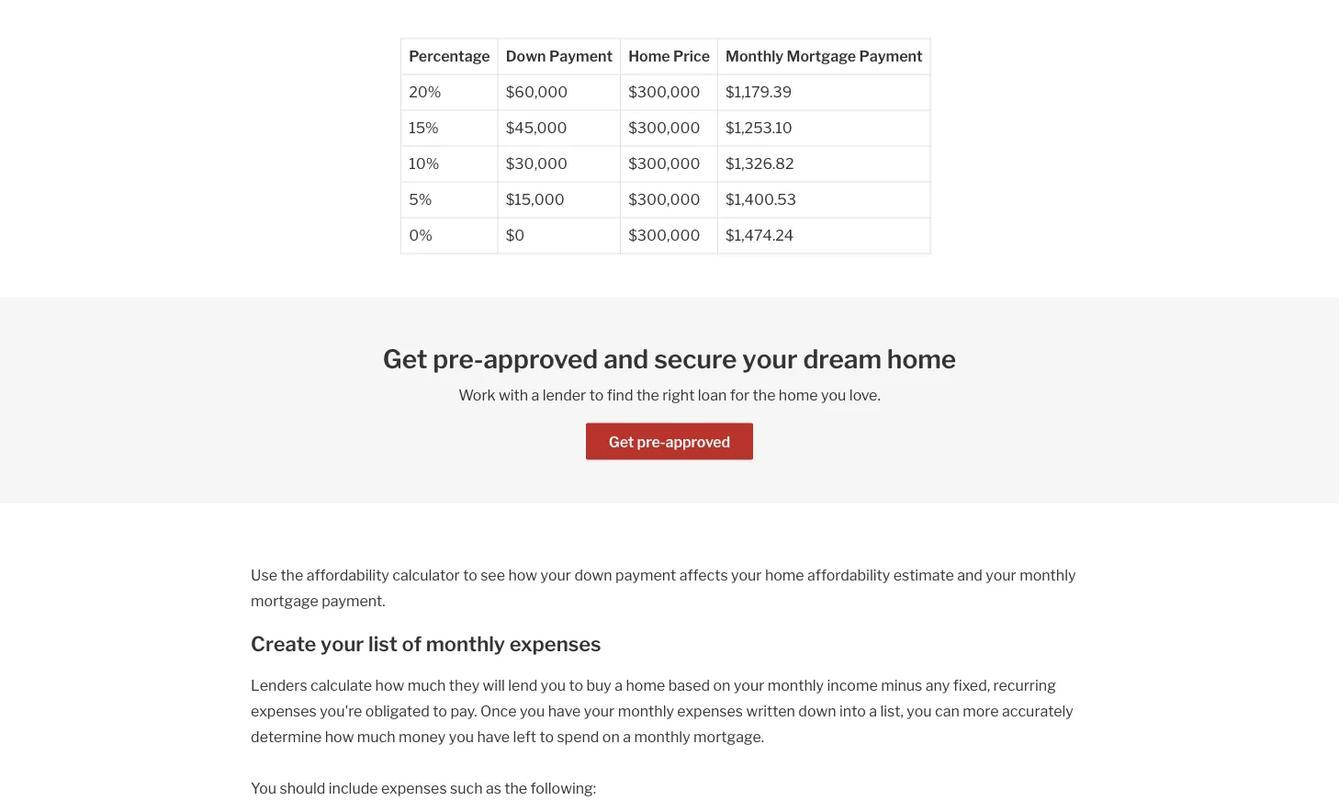 Task type: describe. For each thing, give the bounding box(es) containing it.
1 horizontal spatial how
[[375, 676, 404, 694]]

you up left
[[520, 702, 545, 720]]

you
[[251, 779, 277, 797]]

0 vertical spatial much
[[408, 676, 446, 694]]

calculator
[[392, 566, 460, 584]]

the inside use the affordability calculator to see how your down payment affects your home affordability estimate and your monthly mortgage payment.
[[281, 566, 303, 584]]

your up for
[[742, 343, 798, 374]]

to right left
[[540, 728, 554, 746]]

loan
[[698, 386, 727, 404]]

expenses up lend
[[509, 631, 601, 656]]

of
[[402, 631, 422, 656]]

minus
[[881, 676, 923, 694]]

down payment
[[506, 47, 613, 65]]

should
[[280, 779, 325, 797]]

$30,000
[[506, 155, 568, 172]]

lender
[[543, 386, 586, 404]]

as
[[486, 779, 501, 797]]

your left the list
[[321, 631, 364, 656]]

1 payment from the left
[[549, 47, 613, 65]]

mortgage
[[251, 592, 318, 610]]

down
[[506, 47, 546, 65]]

1 affordability from the left
[[306, 566, 389, 584]]

20%
[[409, 83, 441, 101]]

$60,000
[[506, 83, 568, 101]]

a left list,
[[869, 702, 877, 720]]

affects
[[679, 566, 728, 584]]

a right spend
[[623, 728, 631, 746]]

fixed,
[[953, 676, 990, 694]]

monthly inside use the affordability calculator to see how your down payment affects your home affordability estimate and your monthly mortgage payment.
[[1020, 566, 1076, 584]]

your up written
[[734, 676, 765, 694]]

mortgage.
[[694, 728, 764, 746]]

home inside use the affordability calculator to see how your down payment affects your home affordability estimate and your monthly mortgage payment.
[[765, 566, 804, 584]]

you should include expenses such as the following:
[[251, 779, 596, 797]]

$1,400.53
[[726, 190, 796, 208]]

get pre-approved
[[609, 433, 730, 451]]

down inside lenders calculate how much they will lend you to buy a home based on your monthly income minus any fixed, recurring expenses you're obligated to pay. once you have your monthly expenses written down into a list, you can more accurately determine how much money you have left to spend on a monthly mortgage.
[[799, 702, 836, 720]]

spend
[[557, 728, 599, 746]]

$1,326.82
[[726, 155, 794, 172]]

home down 'dream'
[[779, 386, 818, 404]]

determine
[[251, 728, 322, 746]]

0 horizontal spatial much
[[357, 728, 396, 746]]

dream
[[803, 343, 882, 374]]

0%
[[409, 226, 433, 244]]

2 vertical spatial how
[[325, 728, 354, 746]]

create your list of monthly expenses
[[251, 631, 601, 656]]

following:
[[531, 779, 596, 797]]

$300,000 for $1,179.39
[[628, 83, 700, 101]]

you right list,
[[907, 702, 932, 720]]

buy
[[587, 676, 612, 694]]

approved for get pre-approved
[[666, 433, 730, 451]]

$1,474.24
[[726, 226, 794, 244]]

0 horizontal spatial on
[[602, 728, 620, 746]]

secure
[[654, 343, 737, 374]]

income
[[827, 676, 878, 694]]

and inside use the affordability calculator to see how your down payment affects your home affordability estimate and your monthly mortgage payment.
[[957, 566, 983, 584]]

find
[[607, 386, 633, 404]]

pre- for get pre-approved and secure your dream home
[[433, 343, 484, 374]]

written
[[746, 702, 795, 720]]

5%
[[409, 190, 432, 208]]

$1,179.39
[[726, 83, 792, 101]]

obligated
[[365, 702, 430, 720]]

list,
[[880, 702, 904, 720]]

lenders
[[251, 676, 307, 694]]

you're
[[320, 702, 362, 720]]

money
[[399, 728, 446, 746]]

the right for
[[753, 386, 776, 404]]

home price
[[628, 47, 710, 65]]

0 horizontal spatial have
[[477, 728, 510, 746]]

you left love.
[[821, 386, 846, 404]]

expenses down money
[[381, 779, 447, 797]]

create
[[251, 631, 316, 656]]

love.
[[850, 386, 881, 404]]

$15,000
[[506, 190, 565, 208]]

get for get pre-approved
[[609, 433, 634, 451]]

2 affordability from the left
[[808, 566, 890, 584]]

approved for get pre-approved and secure your dream home
[[484, 343, 598, 374]]

15%
[[409, 119, 439, 137]]

a right the with
[[531, 386, 540, 404]]

$300,000 for $1,400.53
[[628, 190, 700, 208]]

include
[[329, 779, 378, 797]]

expenses up determine
[[251, 702, 317, 720]]

will
[[483, 676, 505, 694]]

lend
[[508, 676, 538, 694]]



Task type: vqa. For each thing, say whether or not it's contained in the screenshot.
"accurately"
yes



Task type: locate. For each thing, give the bounding box(es) containing it.
can
[[935, 702, 960, 720]]

$1,253.10
[[726, 119, 792, 137]]

your right see
[[541, 566, 571, 584]]

have down once
[[477, 728, 510, 746]]

get
[[383, 343, 428, 374], [609, 433, 634, 451]]

home right 'dream'
[[887, 343, 956, 374]]

they
[[449, 676, 480, 694]]

0 horizontal spatial approved
[[484, 343, 598, 374]]

calculate
[[311, 676, 372, 694]]

1 vertical spatial how
[[375, 676, 404, 694]]

for
[[730, 386, 750, 404]]

more
[[963, 702, 999, 720]]

pre-
[[433, 343, 484, 374], [637, 433, 666, 451]]

0 vertical spatial get
[[383, 343, 428, 374]]

into
[[840, 702, 866, 720]]

1 vertical spatial pre-
[[637, 433, 666, 451]]

0 vertical spatial how
[[508, 566, 537, 584]]

0 horizontal spatial how
[[325, 728, 354, 746]]

a
[[531, 386, 540, 404], [615, 676, 623, 694], [869, 702, 877, 720], [623, 728, 631, 746]]

1 vertical spatial approved
[[666, 433, 730, 451]]

0 horizontal spatial down
[[574, 566, 612, 584]]

on
[[713, 676, 731, 694], [602, 728, 620, 746]]

estimate
[[893, 566, 954, 584]]

left
[[513, 728, 536, 746]]

affordability
[[306, 566, 389, 584], [808, 566, 890, 584]]

1 horizontal spatial approved
[[666, 433, 730, 451]]

1 vertical spatial down
[[799, 702, 836, 720]]

0 vertical spatial on
[[713, 676, 731, 694]]

based
[[668, 676, 710, 694]]

1 horizontal spatial and
[[957, 566, 983, 584]]

payment.
[[322, 592, 385, 610]]

1 horizontal spatial on
[[713, 676, 731, 694]]

4 $300,000 from the top
[[628, 190, 700, 208]]

0 vertical spatial have
[[548, 702, 581, 720]]

affordability left estimate
[[808, 566, 890, 584]]

2 horizontal spatial how
[[508, 566, 537, 584]]

the right find
[[637, 386, 659, 404]]

pay.
[[450, 702, 477, 720]]

home left based
[[626, 676, 665, 694]]

$300,000 for $1,253.10
[[628, 119, 700, 137]]

1 horizontal spatial have
[[548, 702, 581, 720]]

on right spend
[[602, 728, 620, 746]]

expenses
[[509, 631, 601, 656], [251, 702, 317, 720], [677, 702, 743, 720], [381, 779, 447, 797]]

to left pay.
[[433, 702, 447, 720]]

how right see
[[508, 566, 537, 584]]

1 horizontal spatial much
[[408, 676, 446, 694]]

mortgage
[[787, 47, 856, 65]]

1 vertical spatial on
[[602, 728, 620, 746]]

have
[[548, 702, 581, 720], [477, 728, 510, 746]]

lenders calculate how much they will lend you to buy a home based on your monthly income minus any fixed, recurring expenses you're obligated to pay. once you have your monthly expenses written down into a list, you can more accurately determine how much money you have left to spend on a monthly mortgage.
[[251, 676, 1074, 746]]

how up 'obligated'
[[375, 676, 404, 694]]

3 $300,000 from the top
[[628, 155, 700, 172]]

monthly mortgage payment
[[726, 47, 923, 65]]

payment
[[549, 47, 613, 65], [859, 47, 923, 65]]

1 horizontal spatial down
[[799, 702, 836, 720]]

the up mortgage
[[281, 566, 303, 584]]

approved down loan
[[666, 433, 730, 451]]

pre- for get pre-approved
[[637, 433, 666, 451]]

down left payment
[[574, 566, 612, 584]]

0 horizontal spatial pre-
[[433, 343, 484, 374]]

see
[[481, 566, 505, 584]]

down inside use the affordability calculator to see how your down payment affects your home affordability estimate and your monthly mortgage payment.
[[574, 566, 612, 584]]

home
[[887, 343, 956, 374], [779, 386, 818, 404], [765, 566, 804, 584], [626, 676, 665, 694]]

price
[[673, 47, 710, 65]]

$0
[[506, 226, 525, 244]]

to left find
[[589, 386, 604, 404]]

the right as
[[505, 779, 527, 797]]

to left buy
[[569, 676, 583, 694]]

how inside use the affordability calculator to see how your down payment affects your home affordability estimate and your monthly mortgage payment.
[[508, 566, 537, 584]]

1 vertical spatial have
[[477, 728, 510, 746]]

and up find
[[604, 343, 649, 374]]

payment right 'down'
[[549, 47, 613, 65]]

how down you're
[[325, 728, 354, 746]]

get pre-approved button
[[586, 423, 753, 460]]

the
[[637, 386, 659, 404], [753, 386, 776, 404], [281, 566, 303, 584], [505, 779, 527, 797]]

monthly
[[726, 47, 784, 65]]

1 vertical spatial and
[[957, 566, 983, 584]]

get inside get pre-approved button
[[609, 433, 634, 451]]

5 $300,000 from the top
[[628, 226, 700, 244]]

pre- down work with a lender to find the right loan for the home you love.
[[637, 433, 666, 451]]

2 $300,000 from the top
[[628, 119, 700, 137]]

pre- inside button
[[637, 433, 666, 451]]

use
[[251, 566, 277, 584]]

$300,000 for $1,474.24
[[628, 226, 700, 244]]

10%
[[409, 155, 439, 172]]

1 horizontal spatial pre-
[[637, 433, 666, 451]]

your
[[742, 343, 798, 374], [541, 566, 571, 584], [731, 566, 762, 584], [986, 566, 1017, 584], [321, 631, 364, 656], [734, 676, 765, 694], [584, 702, 615, 720]]

0 horizontal spatial affordability
[[306, 566, 389, 584]]

list
[[368, 631, 398, 656]]

1 vertical spatial much
[[357, 728, 396, 746]]

$300,000 for $1,326.82
[[628, 155, 700, 172]]

1 horizontal spatial get
[[609, 433, 634, 451]]

1 horizontal spatial payment
[[859, 47, 923, 65]]

to left see
[[463, 566, 477, 584]]

0 vertical spatial and
[[604, 343, 649, 374]]

to
[[589, 386, 604, 404], [463, 566, 477, 584], [569, 676, 583, 694], [433, 702, 447, 720], [540, 728, 554, 746]]

$45,000
[[506, 119, 567, 137]]

you
[[821, 386, 846, 404], [541, 676, 566, 694], [520, 702, 545, 720], [907, 702, 932, 720], [449, 728, 474, 746]]

1 $300,000 from the top
[[628, 83, 700, 101]]

a right buy
[[615, 676, 623, 694]]

accurately
[[1002, 702, 1074, 720]]

your right estimate
[[986, 566, 1017, 584]]

percentage
[[409, 47, 490, 65]]

home inside lenders calculate how much they will lend you to buy a home based on your monthly income minus any fixed, recurring expenses you're obligated to pay. once you have your monthly expenses written down into a list, you can more accurately determine how much money you have left to spend on a monthly mortgage.
[[626, 676, 665, 694]]

much
[[408, 676, 446, 694], [357, 728, 396, 746]]

payment
[[616, 566, 676, 584]]

and
[[604, 343, 649, 374], [957, 566, 983, 584]]

on right based
[[713, 676, 731, 694]]

much down 'obligated'
[[357, 728, 396, 746]]

your down buy
[[584, 702, 615, 720]]

0 vertical spatial approved
[[484, 343, 598, 374]]

1 horizontal spatial affordability
[[808, 566, 890, 584]]

$300,000
[[628, 83, 700, 101], [628, 119, 700, 137], [628, 155, 700, 172], [628, 190, 700, 208], [628, 226, 700, 244]]

use the affordability calculator to see how your down payment affects your home affordability estimate and your monthly mortgage payment.
[[251, 566, 1076, 610]]

0 horizontal spatial payment
[[549, 47, 613, 65]]

with
[[499, 386, 528, 404]]

expenses up mortgage.
[[677, 702, 743, 720]]

you right lend
[[541, 676, 566, 694]]

recurring
[[994, 676, 1056, 694]]

0 horizontal spatial and
[[604, 343, 649, 374]]

home right affects
[[765, 566, 804, 584]]

monthly
[[1020, 566, 1076, 584], [426, 631, 505, 656], [768, 676, 824, 694], [618, 702, 674, 720], [634, 728, 690, 746]]

you down pay.
[[449, 728, 474, 746]]

down left into
[[799, 702, 836, 720]]

much left they
[[408, 676, 446, 694]]

0 vertical spatial pre-
[[433, 343, 484, 374]]

any
[[926, 676, 950, 694]]

get pre-approved and secure your dream home
[[383, 343, 956, 374]]

home
[[628, 47, 670, 65]]

payment right "mortgage"
[[859, 47, 923, 65]]

such
[[450, 779, 483, 797]]

1 vertical spatial get
[[609, 433, 634, 451]]

get for get pre-approved and secure your dream home
[[383, 343, 428, 374]]

pre- up work
[[433, 343, 484, 374]]

0 vertical spatial down
[[574, 566, 612, 584]]

how
[[508, 566, 537, 584], [375, 676, 404, 694], [325, 728, 354, 746]]

approved inside button
[[666, 433, 730, 451]]

your right affects
[[731, 566, 762, 584]]

to inside use the affordability calculator to see how your down payment affects your home affordability estimate and your monthly mortgage payment.
[[463, 566, 477, 584]]

0 horizontal spatial get
[[383, 343, 428, 374]]

affordability up payment.
[[306, 566, 389, 584]]

approved up lender
[[484, 343, 598, 374]]

have up spend
[[548, 702, 581, 720]]

once
[[480, 702, 517, 720]]

work
[[459, 386, 496, 404]]

down
[[574, 566, 612, 584], [799, 702, 836, 720]]

2 payment from the left
[[859, 47, 923, 65]]

work with a lender to find the right loan for the home you love.
[[459, 386, 881, 404]]

and right estimate
[[957, 566, 983, 584]]

right
[[662, 386, 695, 404]]



